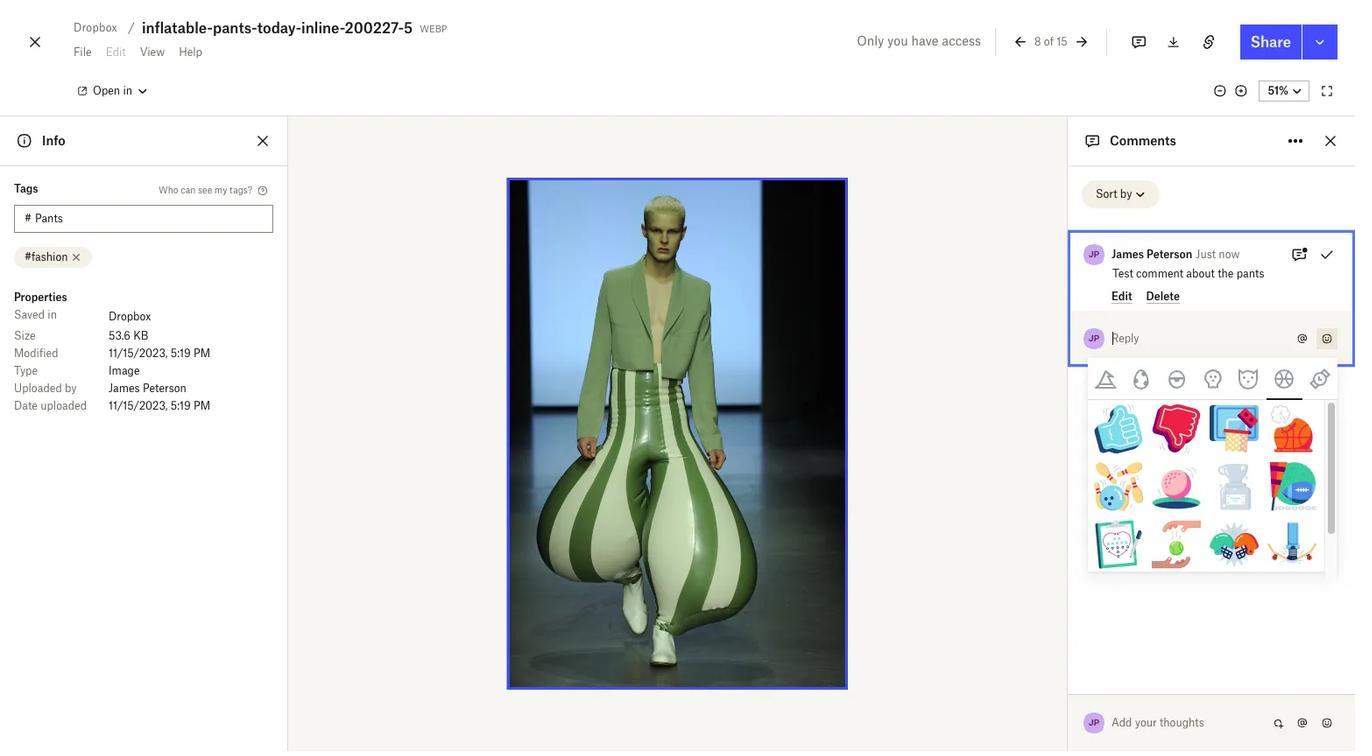 Task type: locate. For each thing, give the bounding box(es) containing it.
1 5:19 from the top
[[171, 347, 191, 360]]

to inside microsoft_pride_21_demisexual.jpg uploaded to microsoft_pride
[[1066, 384, 1074, 394]]

peterson down kb
[[143, 382, 186, 395]]

row down dropbox link
[[14, 328, 273, 345]]

0 vertical spatial uploaded
[[40, 399, 87, 413]]

row up james peterson
[[14, 363, 273, 380]]

microsoft_pride for microsoft_pride_21_pansexual.jpg
[[1077, 642, 1142, 653]]

to down 'microsoft_pride_21_demisexual.jpg'
[[1066, 384, 1074, 394]]

row containing size
[[14, 328, 273, 345]]

3 row from the top
[[14, 345, 273, 363]]

helmets crashing into each other image
[[1210, 520, 1259, 569]]

3 copy from the top
[[1248, 476, 1275, 489]]

webp
[[420, 20, 447, 35]]

5 copy link from the top
[[1248, 579, 1296, 592]]

who
[[159, 185, 178, 195]]

11/15/2023, 5:19 pm
[[109, 347, 210, 360], [109, 399, 210, 413]]

to inside microsoft_pride_21_bisexual.jpg uploaded to microsoft_pride
[[1066, 435, 1074, 446]]

microsoft_pride link down microsoft_pride_21_intersex.jpg
[[1077, 588, 1142, 604]]

6 copy link button from the top
[[1240, 679, 1305, 700]]

who can see my tags? image
[[256, 184, 270, 198]]

6 microsoft_pride link from the top
[[1077, 639, 1142, 655]]

0 vertical spatial 11/15/2023, 5:19 pm
[[109, 347, 210, 360]]

upload
[[1013, 704, 1056, 719]]

1 vertical spatial peterson
[[143, 382, 186, 395]]

microsoft_pride down 'microsoft_pride_21_pride_flag.jpg'
[[1077, 539, 1142, 549]]

uploaded for microsoft_pride_21_pride_flag.jpg
[[1023, 539, 1063, 549]]

to for microsoft_pride_21_pansexual.jpg
[[1066, 642, 1074, 653]]

microsoft_pride inside the microsoft_pride_21_pride_flag.jpg uploaded to microsoft_pride
[[1077, 539, 1142, 549]]

1 horizontal spatial peterson
[[1147, 248, 1192, 261]]

uploaded down type
[[14, 382, 62, 395]]

table containing saved in
[[14, 307, 273, 415]]

test comment about the pants
[[1112, 267, 1264, 280]]

today-
[[257, 19, 301, 37]]

link for microsoft_pride_21_demisexual.jpg
[[1278, 372, 1296, 385]]

microsoft_pride inside 'microsoft_pride_21_neutrois.jpg uploaded to microsoft_pride'
[[1077, 487, 1142, 498]]

uploaded down microsoft_pride_21_pansexual.jpg
[[1023, 642, 1063, 653]]

copy right grim reaper image
[[1248, 372, 1275, 385]]

pm
[[194, 347, 210, 360], [194, 399, 210, 413]]

8
[[1035, 35, 1041, 48]]

1 vertical spatial james
[[109, 382, 140, 395]]

0 vertical spatial james
[[1112, 248, 1144, 261]]

microsoft_pride inside microsoft_pride_21_bisexual.jpg uploaded to microsoft_pride
[[1077, 435, 1142, 446]]

1 horizontal spatial james
[[1112, 248, 1144, 261]]

microsoft_pride link down microsoft_pride_21_neutrois.jpg
[[1077, 484, 1142, 500]]

1 microsoft_pride link from the top
[[1077, 381, 1142, 397]]

1 microsoft_pride from the top
[[1077, 384, 1142, 394]]

add your thoughts image
[[1112, 714, 1253, 733]]

row containing modified
[[14, 345, 273, 363]]

link for microsoft_pride_21_neutrois.jpg
[[1278, 476, 1296, 489]]

1 horizontal spatial uploaded
[[1123, 720, 1169, 733]]

brick thrown into basketball hoop image
[[1210, 405, 1259, 454]]

microsoft_pride down microsoft_pride_21_neutrois.jpg
[[1077, 487, 1142, 498]]

11/15/2023, down kb
[[109, 347, 168, 360]]

table
[[14, 307, 273, 415]]

uploaded by
[[14, 382, 77, 395]]

comments
[[1110, 133, 1176, 148]]

microsoft_pride link for microsoft_pride_21_pride_flag.jpg
[[1077, 536, 1142, 552]]

peterson up the comment
[[1147, 248, 1192, 261]]

uploaded inside microsoft_pride_21_demisexual.jpg uploaded to microsoft_pride
[[1023, 384, 1063, 394]]

microsoft_pride_21_neutrois.jpg uploaded to microsoft_pride
[[989, 467, 1153, 498]]

of
[[1044, 35, 1054, 48]]

upload successful! alert
[[946, 305, 1333, 752]]

microsoft_pride link
[[1077, 381, 1142, 397], [1077, 433, 1142, 448], [1077, 484, 1142, 500], [1077, 536, 1142, 552], [1077, 588, 1142, 604], [1077, 639, 1142, 655]]

microsoft_pride_21_intersex.jpg uploaded to microsoft_pride
[[989, 570, 1150, 601]]

#
[[25, 212, 32, 225]]

inflatable-
[[142, 19, 213, 37]]

1 vertical spatial 5:19
[[171, 399, 191, 413]]

1 copy link from the top
[[1248, 372, 1296, 385]]

row down james peterson
[[14, 398, 273, 415]]

microsoft_pride inside microsoft_pride_21_demisexual.jpg uploaded to microsoft_pride
[[1077, 384, 1142, 394]]

5:19 up james peterson
[[171, 347, 191, 360]]

football yard line marker image
[[1268, 463, 1317, 512]]

3 link from the top
[[1278, 476, 1296, 489]]

uploaded down microsoft_pride_21_neutrois.jpg
[[1023, 487, 1063, 498]]

copy
[[1248, 372, 1275, 385], [1248, 424, 1275, 437], [1248, 476, 1275, 489], [1248, 527, 1275, 540], [1248, 579, 1275, 592], [1248, 682, 1275, 696]]

microsoft_pride link for microsoft_pride_21_demisexual.jpg
[[1077, 381, 1142, 397]]

11/15/2023, 5:19 pm down james peterson
[[109, 399, 210, 413]]

uploaded for microsoft_pride_21_neutrois.jpg
[[1023, 487, 1063, 498]]

to down microsoft_pride_21_pansexual.jpg
[[1066, 642, 1074, 653]]

2 11/15/2023, 5:19 pm from the top
[[109, 399, 210, 413]]

uploaded
[[40, 399, 87, 413], [1123, 720, 1169, 733]]

1 11/15/2023, from the top
[[109, 347, 168, 360]]

2 11/15/2023, from the top
[[109, 399, 168, 413]]

copy down cat icon
[[1248, 424, 1275, 437]]

microsoft_pride_21_demisexual.jpg
[[989, 364, 1168, 377]]

3 copy link button from the top
[[1240, 472, 1305, 493]]

5 copy from the top
[[1248, 579, 1275, 592]]

2 copy link from the top
[[1248, 424, 1296, 437]]

4 microsoft_pride link from the top
[[1077, 536, 1142, 552]]

2 5:19 from the top
[[171, 399, 191, 413]]

link
[[1278, 372, 1296, 385], [1278, 424, 1296, 437], [1278, 476, 1296, 489], [1278, 527, 1296, 540], [1278, 579, 1296, 592], [1278, 682, 1296, 696]]

11/15/2023, 5:19 pm down kb
[[109, 347, 210, 360]]

2 to from the top
[[1066, 435, 1074, 446]]

game plan image
[[1094, 520, 1143, 569]]

/ inflatable-pants-today-inline-200227-5 webp
[[128, 19, 447, 37]]

/
[[128, 20, 135, 35]]

to down microsoft_pride_21_intersex.jpg
[[1066, 590, 1074, 601]]

to inside the microsoft_pride_21_pride_flag.jpg uploaded to microsoft_pride
[[1066, 539, 1074, 549]]

Reply text field
[[1112, 325, 1292, 353]]

copy down the helmets crashing into each other image
[[1248, 579, 1275, 592]]

uploaded down microsoft_pride_21_bisexual.jpg
[[1023, 435, 1063, 446]]

4 to from the top
[[1066, 539, 1074, 549]]

4 microsoft_pride from the top
[[1077, 539, 1142, 549]]

copy link button for microsoft_pride_21_demisexual.jpg
[[1240, 369, 1305, 390]]

to for microsoft_pride_21_neutrois.jpg
[[1066, 487, 1074, 498]]

bowling ball knocking down pins image
[[1094, 463, 1143, 512]]

uploaded inside microsoft_pride_21_pansexual.jpg uploaded to microsoft_pride
[[1023, 642, 1063, 653]]

6 microsoft_pride from the top
[[1077, 642, 1142, 653]]

cat image
[[1239, 369, 1258, 390]]

the
[[1218, 267, 1234, 280]]

deflated basketball image
[[1268, 405, 1317, 454]]

0 vertical spatial pm
[[194, 347, 210, 360]]

to for microsoft_pride_21_bisexual.jpg
[[1066, 435, 1074, 446]]

1 row from the top
[[14, 307, 273, 328]]

row down image
[[14, 380, 273, 398]]

microsoft_pride_21_neutrois.jpg
[[989, 467, 1153, 480]]

row
[[14, 307, 273, 328], [14, 328, 273, 345], [14, 345, 273, 363], [14, 363, 273, 380], [14, 380, 273, 398], [14, 398, 273, 415]]

5:19 down james peterson
[[171, 399, 191, 413]]

to inside microsoft_pride_21_intersex.jpg uploaded to microsoft_pride
[[1066, 590, 1074, 601]]

to inside 'microsoft_pride_21_neutrois.jpg uploaded to microsoft_pride'
[[1066, 487, 1074, 498]]

reply image
[[1112, 329, 1278, 349]]

1 vertical spatial 11/15/2023,
[[109, 399, 168, 413]]

4 link from the top
[[1278, 527, 1296, 540]]

to down 'microsoft_pride_21_pride_flag.jpg'
[[1066, 539, 1074, 549]]

wizard image
[[1095, 370, 1117, 388]]

to
[[1066, 384, 1074, 394], [1066, 435, 1074, 446], [1066, 487, 1074, 498], [1066, 539, 1074, 549], [1066, 590, 1074, 601], [1066, 642, 1074, 653]]

5 link from the top
[[1278, 579, 1296, 592]]

5 microsoft_pride from the top
[[1077, 590, 1142, 601]]

uploaded inside the microsoft_pride_21_pride_flag.jpg uploaded to microsoft_pride
[[1023, 539, 1063, 549]]

microsoft_pride link down microsoft_pride_21_pansexual.jpg
[[1077, 639, 1142, 655]]

uploaded for microsoft_pride_21_intersex.jpg
[[1023, 590, 1063, 601]]

james down image
[[109, 382, 140, 395]]

to for microsoft_pride_21_intersex.jpg
[[1066, 590, 1074, 601]]

microsoft_pride link down microsoft_pride_21_bisexual.jpg
[[1077, 433, 1142, 448]]

uploaded inside microsoft_pride_21_bisexual.jpg uploaded to microsoft_pride
[[1023, 435, 1063, 446]]

3 copy link from the top
[[1248, 476, 1296, 489]]

close left sidebar image
[[252, 131, 273, 152]]

copy link for microsoft_pride_21_pride_flag.jpg
[[1248, 527, 1296, 540]]

peterson
[[1147, 248, 1192, 261], [143, 382, 186, 395]]

3 microsoft_pride from the top
[[1077, 487, 1142, 498]]

0 vertical spatial 5:19
[[171, 347, 191, 360]]

1 copy from the top
[[1248, 372, 1275, 385]]

james peterson
[[109, 382, 186, 395]]

uploaded down microsoft_pride_21_intersex.jpg
[[1023, 590, 1063, 601]]

to inside microsoft_pride_21_pansexual.jpg uploaded to microsoft_pride
[[1066, 642, 1074, 653]]

uploaded inside microsoft_pride_21_intersex.jpg uploaded to microsoft_pride
[[1023, 590, 1063, 601]]

4 copy link from the top
[[1248, 527, 1296, 540]]

microsoft_pride for microsoft_pride_21_neutrois.jpg
[[1077, 487, 1142, 498]]

copy link
[[1248, 372, 1296, 385], [1248, 424, 1296, 437], [1248, 476, 1296, 489], [1248, 527, 1296, 540], [1248, 579, 1296, 592], [1248, 682, 1296, 696]]

copy link button for microsoft_pride_21_neutrois.jpg
[[1240, 472, 1305, 493]]

basic image
[[1309, 369, 1330, 390]]

microsoft_pride_21_pride_flag.jpg
[[989, 519, 1161, 532]]

thumbs down image
[[1152, 405, 1201, 454]]

microsoft_pride link down 'microsoft_pride_21_demisexual.jpg'
[[1077, 381, 1142, 397]]

6 row from the top
[[14, 398, 273, 415]]

kb
[[133, 329, 148, 343]]

copy link for microsoft_pride_21_neutrois.jpg
[[1248, 476, 1296, 489]]

1 11/15/2023, 5:19 pm from the top
[[109, 347, 210, 360]]

copy link button
[[1240, 369, 1305, 390], [1240, 420, 1305, 441], [1240, 472, 1305, 493], [1240, 524, 1305, 545], [1240, 576, 1305, 597], [1240, 679, 1305, 700]]

uploaded inside 'microsoft_pride_21_neutrois.jpg uploaded to microsoft_pride'
[[1023, 487, 1063, 498]]

6 copy from the top
[[1248, 682, 1275, 696]]

uploaded
[[14, 382, 62, 395], [1023, 384, 1063, 394], [1023, 435, 1063, 446], [1023, 487, 1063, 498], [1023, 539, 1063, 549], [1023, 590, 1063, 601], [1023, 642, 1063, 653]]

microsoft_pride_21_demisexual.jpg uploaded to microsoft_pride
[[989, 364, 1168, 394]]

1 to from the top
[[1066, 384, 1074, 394]]

4 copy from the top
[[1248, 527, 1275, 540]]

microsoft_pride for microsoft_pride_21_pride_flag.jpg
[[1077, 539, 1142, 549]]

james up the test
[[1112, 248, 1144, 261]]

eyeball image
[[1168, 370, 1186, 388]]

4 copy link button from the top
[[1240, 524, 1305, 545]]

to down microsoft_pride_21_bisexual.jpg
[[1066, 435, 1074, 446]]

2 copy from the top
[[1248, 424, 1275, 437]]

microsoft_pride
[[1077, 384, 1142, 394], [1077, 435, 1142, 446], [1077, 487, 1142, 498], [1077, 539, 1142, 549], [1077, 590, 1142, 601], [1077, 642, 1142, 653]]

6 to from the top
[[1066, 642, 1074, 653]]

james peterson just now
[[1112, 248, 1240, 261]]

2 microsoft_pride from the top
[[1077, 435, 1142, 446]]

microsoft_pride inside microsoft_pride_21_pansexual.jpg uploaded to microsoft_pride
[[1077, 642, 1142, 653]]

0 vertical spatial peterson
[[1147, 248, 1192, 261]]

5:19
[[171, 347, 191, 360], [171, 399, 191, 413]]

tab list
[[1088, 358, 1338, 400]]

image
[[109, 364, 140, 378]]

uploaded for microsoft_pride_21_bisexual.jpg
[[1023, 435, 1063, 446]]

2 pm from the top
[[194, 399, 210, 413]]

my
[[214, 185, 227, 195]]

microsoft_pride link down 'microsoft_pride_21_pride_flag.jpg'
[[1077, 536, 1142, 552]]

copy link for microsoft_pride_21_bisexual.jpg
[[1248, 424, 1296, 437]]

row up kb
[[14, 307, 273, 328]]

2 row from the top
[[14, 328, 273, 345]]

5:19 for james peterson
[[171, 399, 191, 413]]

0 horizontal spatial uploaded
[[40, 399, 87, 413]]

james
[[1112, 248, 1144, 261], [109, 382, 140, 395]]

11/15/2023,
[[109, 347, 168, 360], [109, 399, 168, 413]]

15
[[1057, 35, 1068, 48]]

microsoft_pride down microsoft_pride_21_pansexual.jpg
[[1077, 642, 1142, 653]]

copy for microsoft_pride_21_neutrois.jpg
[[1248, 476, 1275, 489]]

11/15/2023, for peterson
[[109, 399, 168, 413]]

5 copy link button from the top
[[1240, 576, 1305, 597]]

1 link from the top
[[1278, 372, 1296, 385]]

microsoft_pride for microsoft_pride_21_demisexual.jpg
[[1077, 384, 1142, 394]]

copy down trophy image
[[1248, 527, 1275, 540]]

saved in
[[14, 308, 57, 321]]

copy up add your thoughts text box
[[1248, 682, 1275, 696]]

microsoft_pride down microsoft_pride_21_bisexual.jpg
[[1077, 435, 1142, 446]]

microsoft_pride down 'microsoft_pride_21_demisexual.jpg'
[[1077, 384, 1142, 394]]

uploaded down 'microsoft_pride_21_pride_flag.jpg'
[[1023, 539, 1063, 549]]

0 horizontal spatial james
[[109, 382, 140, 395]]

copy down "brick thrown into basketball hoop" image at the bottom of page
[[1248, 476, 1275, 489]]

add your thoughts
[[1112, 717, 1204, 730]]

0 vertical spatial 11/15/2023,
[[109, 347, 168, 360]]

row down kb
[[14, 345, 273, 363]]

dropbox
[[109, 310, 151, 323]]

5 row from the top
[[14, 380, 273, 398]]

row containing uploaded by
[[14, 380, 273, 398]]

5 to from the top
[[1066, 590, 1074, 601]]

53.6
[[109, 329, 131, 343]]

1 copy link button from the top
[[1240, 369, 1305, 390]]

1 vertical spatial 11/15/2023, 5:19 pm
[[109, 399, 210, 413]]

3 microsoft_pride link from the top
[[1077, 484, 1142, 500]]

microsoft_pride_21_intersex.jpg
[[989, 570, 1150, 583]]

microsoft_pride inside microsoft_pride_21_intersex.jpg uploaded to microsoft_pride
[[1077, 590, 1142, 601]]

2 microsoft_pride link from the top
[[1077, 433, 1142, 448]]

1 vertical spatial uploaded
[[1123, 720, 1169, 733]]

0 horizontal spatial peterson
[[143, 382, 186, 395]]

1 vertical spatial pm
[[194, 399, 210, 413]]

microsoft_pride down microsoft_pride_21_intersex.jpg
[[1077, 590, 1142, 601]]

1 pm from the top
[[194, 347, 210, 360]]

3 to from the top
[[1066, 487, 1074, 498]]

2 link from the top
[[1278, 424, 1296, 437]]

2 copy link button from the top
[[1240, 420, 1305, 441]]

copy link button for microsoft_pride_21_bisexual.jpg
[[1240, 420, 1305, 441]]

5 microsoft_pride link from the top
[[1077, 588, 1142, 604]]

Add your thoughts text field
[[1112, 710, 1268, 738]]

uploaded down 'microsoft_pride_21_demisexual.jpg'
[[1023, 384, 1063, 394]]

james for james peterson
[[109, 382, 140, 395]]

to down microsoft_pride_21_neutrois.jpg
[[1066, 487, 1074, 498]]

pm for kb
[[194, 347, 210, 360]]

4 row from the top
[[14, 363, 273, 380]]

11/15/2023, down james peterson
[[109, 399, 168, 413]]

tags
[[14, 182, 38, 195]]

link for microsoft_pride_21_intersex.jpg
[[1278, 579, 1296, 592]]



Task type: describe. For each thing, give the bounding box(es) containing it.
foot crushing skateboard in half image
[[1268, 520, 1317, 569]]

tags?
[[230, 185, 252, 195]]

james for james peterson just now
[[1112, 248, 1144, 261]]

upload successful! all items successfully uploaded
[[1013, 704, 1169, 733]]

properties
[[14, 291, 67, 304]]

6 copy link from the top
[[1248, 682, 1296, 696]]

200227-
[[345, 19, 404, 37]]

pants-
[[213, 19, 257, 37]]

microsoft_pride_21_bisexual.jpg uploaded to microsoft_pride
[[989, 415, 1152, 446]]

#fashion
[[25, 251, 68, 264]]

53.6 kb
[[109, 329, 148, 343]]

microsoft_pride link for microsoft_pride_21_pansexual.jpg
[[1077, 639, 1142, 655]]

inline-
[[301, 19, 345, 37]]

by
[[65, 382, 77, 395]]

your
[[1135, 717, 1157, 730]]

copy for microsoft_pride_21_intersex.jpg
[[1248, 579, 1275, 592]]

to for microsoft_pride_21_pride_flag.jpg
[[1066, 539, 1074, 549]]

peterson for james peterson
[[143, 382, 186, 395]]

who can see my tags?
[[159, 185, 252, 195]]

row containing saved in
[[14, 307, 273, 328]]

grim reaper image
[[1204, 370, 1222, 389]]

copy link for microsoft_pride_21_intersex.jpg
[[1248, 579, 1296, 592]]

items
[[1029, 720, 1057, 733]]

copy for microsoft_pride_21_demisexual.jpg
[[1248, 372, 1275, 385]]

link for microsoft_pride_21_bisexual.jpg
[[1278, 424, 1296, 437]]

date uploaded
[[14, 399, 87, 413]]

only you have access
[[857, 33, 981, 48]]

saved
[[14, 308, 45, 321]]

microsoft_pride_21_pride_flag.jpg uploaded to microsoft_pride
[[989, 519, 1161, 549]]

sports image
[[1274, 370, 1294, 389]]

test
[[1112, 267, 1133, 280]]

copy for microsoft_pride_21_pride_flag.jpg
[[1248, 527, 1275, 540]]

share
[[1251, 33, 1291, 51]]

to for microsoft_pride_21_demisexual.jpg
[[1066, 384, 1074, 394]]

peterson for james peterson just now
[[1147, 248, 1192, 261]]

copy link button for microsoft_pride_21_intersex.jpg
[[1240, 576, 1305, 597]]

microsoft_pride_21_pansexual.jpg uploaded to microsoft_pride
[[989, 622, 1160, 653]]

successfully
[[1059, 720, 1120, 733]]

close image
[[25, 28, 46, 56]]

share button
[[1240, 25, 1302, 60]]

microsoft_pride for microsoft_pride_21_bisexual.jpg
[[1077, 435, 1142, 446]]

pm for peterson
[[194, 399, 210, 413]]

11/15/2023, 5:19 pm for peterson
[[109, 399, 210, 413]]

now
[[1219, 248, 1240, 261]]

all
[[1013, 720, 1026, 733]]

size
[[14, 329, 36, 343]]

link for microsoft_pride_21_pride_flag.jpg
[[1278, 527, 1296, 540]]

11/15/2023, for kb
[[109, 347, 168, 360]]

just
[[1196, 248, 1216, 261]]

6 link from the top
[[1278, 682, 1296, 696]]

thumbs up image
[[1094, 405, 1143, 454]]

8 of 15
[[1035, 35, 1068, 48]]

info
[[42, 133, 65, 148]]

copy link for microsoft_pride_21_demisexual.jpg
[[1248, 372, 1296, 385]]

add
[[1112, 717, 1132, 730]]

have
[[911, 33, 939, 48]]

uploaded for microsoft_pride_21_pansexual.jpg
[[1023, 642, 1063, 653]]

dinosaur image
[[1134, 369, 1149, 389]]

about
[[1186, 267, 1215, 280]]

trophy image
[[1210, 463, 1259, 512]]

dropbox link
[[109, 308, 151, 326]]

#fashion button
[[14, 247, 92, 268]]

row containing type
[[14, 363, 273, 380]]

see
[[198, 185, 212, 195]]

reply
[[1112, 332, 1139, 345]]

comment
[[1136, 267, 1184, 280]]

successful!
[[1059, 704, 1126, 719]]

microsoft_pride_21_lesbian.jpg
[[989, 674, 1149, 687]]

microsoft_pride link for microsoft_pride_21_intersex.jpg
[[1077, 588, 1142, 604]]

you
[[887, 33, 908, 48]]

uploaded inside upload successful! all items successfully uploaded
[[1123, 720, 1169, 733]]

row containing date uploaded
[[14, 398, 273, 415]]

in
[[48, 308, 57, 321]]

close right sidebar image
[[1320, 131, 1341, 152]]

5:19 for 53.6 kb
[[171, 347, 191, 360]]

microsoft_pride_21_bisexual.jpg
[[989, 415, 1152, 428]]

only
[[857, 33, 884, 48]]

can
[[181, 185, 196, 195]]

ball pass image
[[1152, 520, 1201, 569]]

microsoft_pride link for microsoft_pride_21_neutrois.jpg
[[1077, 484, 1142, 500]]

microsoft_pride_21_pansexual.jpg
[[989, 622, 1160, 635]]

modified
[[14, 347, 58, 360]]

thoughts
[[1160, 717, 1204, 730]]

golf ball tipping into hole image
[[1152, 463, 1201, 512]]

pants
[[1237, 267, 1264, 280]]

microsoft_pride for microsoft_pride_21_intersex.jpg
[[1077, 590, 1142, 601]]

date
[[14, 399, 38, 413]]

copy link button for microsoft_pride_21_pride_flag.jpg
[[1240, 524, 1305, 545]]

microsoft_pride link for microsoft_pride_21_bisexual.jpg
[[1077, 433, 1142, 448]]

11/15/2023, 5:19 pm for kb
[[109, 347, 210, 360]]

5
[[404, 19, 413, 37]]

copy for microsoft_pride_21_bisexual.jpg
[[1248, 424, 1275, 437]]

type
[[14, 364, 38, 378]]

access
[[942, 33, 981, 48]]

uploaded for microsoft_pride_21_demisexual.jpg
[[1023, 384, 1063, 394]]



Task type: vqa. For each thing, say whether or not it's contained in the screenshot.
"Status" at top
no



